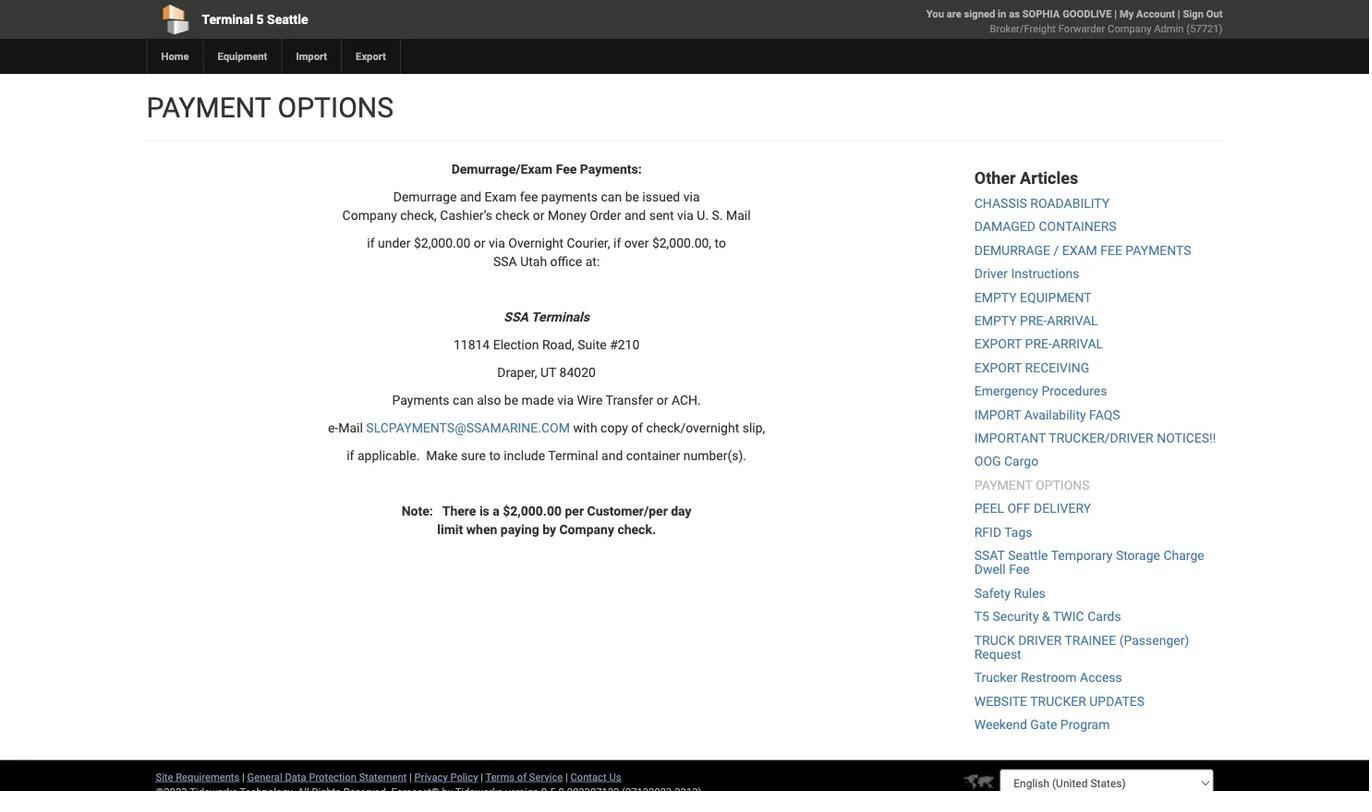 Task type: locate. For each thing, give the bounding box(es) containing it.
empty down driver
[[975, 290, 1017, 305]]

can left also
[[453, 392, 474, 408]]

payments
[[1126, 243, 1192, 258]]

equipment link
[[203, 39, 281, 74]]

demurrage/exam
[[452, 161, 553, 177]]

1 horizontal spatial can
[[601, 189, 622, 204]]

goodlive
[[1063, 8, 1112, 20]]

courier,
[[567, 235, 610, 250]]

rfid
[[975, 524, 1002, 540]]

temporary
[[1051, 548, 1113, 563]]

1 vertical spatial empty
[[975, 313, 1017, 328]]

0 vertical spatial mail
[[726, 207, 751, 223]]

1 vertical spatial seattle
[[1008, 548, 1049, 563]]

mail inside the 'demurrage and exam fee payments can be issued via company check, cashier's check or money order and sent via u. s. mail'
[[726, 207, 751, 223]]

pre- down empty pre-arrival link
[[1025, 337, 1053, 352]]

to right sure at bottom left
[[489, 448, 501, 463]]

company up under
[[343, 207, 397, 223]]

2 horizontal spatial and
[[625, 207, 646, 223]]

and up the 'cashier's'
[[460, 189, 482, 204]]

my account link
[[1120, 8, 1176, 20]]

if left over
[[614, 235, 621, 250]]

0 vertical spatial to
[[715, 235, 726, 250]]

per
[[565, 503, 584, 518]]

0 horizontal spatial if
[[347, 448, 354, 463]]

terminals
[[531, 309, 590, 324]]

pre-
[[1020, 313, 1048, 328], [1025, 337, 1053, 352]]

1 horizontal spatial of
[[631, 420, 643, 435]]

1 horizontal spatial or
[[533, 207, 545, 223]]

0 vertical spatial export
[[975, 337, 1022, 352]]

make
[[426, 448, 458, 463]]

include
[[504, 448, 545, 463]]

fee
[[556, 161, 577, 177], [1009, 562, 1030, 577]]

terminal down with
[[548, 448, 599, 463]]

sure
[[461, 448, 486, 463]]

check/overnight
[[647, 420, 740, 435]]

0 vertical spatial fee
[[556, 161, 577, 177]]

1 vertical spatial company
[[343, 207, 397, 223]]

options down import
[[278, 91, 394, 124]]

slcpayments@ssamarine.com link
[[366, 420, 570, 435]]

1 vertical spatial be
[[505, 392, 519, 408]]

ssat seattle temporary storage charge dwell fee link
[[975, 548, 1205, 577]]

weekend gate program link
[[975, 717, 1110, 732]]

0 horizontal spatial company
[[343, 207, 397, 223]]

0 horizontal spatial $2,000.00
[[414, 235, 471, 250]]

ach.
[[672, 392, 701, 408]]

1 horizontal spatial terminal
[[548, 448, 599, 463]]

import
[[296, 50, 327, 62]]

2 vertical spatial and
[[602, 448, 623, 463]]

0 vertical spatial company
[[1108, 23, 1152, 35]]

company
[[1108, 23, 1152, 35], [343, 207, 397, 223], [560, 522, 615, 537]]

arrival up receiving
[[1053, 337, 1104, 352]]

1 vertical spatial $2,000.00
[[503, 503, 562, 518]]

road,
[[542, 337, 575, 352]]

export receiving link
[[975, 360, 1090, 375]]

0 vertical spatial can
[[601, 189, 622, 204]]

1 horizontal spatial fee
[[1009, 562, 1030, 577]]

0 horizontal spatial options
[[278, 91, 394, 124]]

5
[[257, 12, 264, 27]]

if under $2,000.00 or via overnight courier, if over $2,000.00, to ssa utah office at:
[[367, 235, 726, 269]]

is
[[480, 503, 490, 518]]

slcpayments@ssamarine.com
[[366, 420, 570, 435]]

| left sign
[[1178, 8, 1181, 20]]

0 horizontal spatial seattle
[[267, 12, 308, 27]]

company down per
[[560, 522, 615, 537]]

84020
[[560, 365, 596, 380]]

chassis roadability link
[[975, 196, 1110, 211]]

charge
[[1164, 548, 1205, 563]]

be left issued
[[625, 189, 639, 204]]

0 horizontal spatial terminal
[[202, 12, 253, 27]]

if left under
[[367, 235, 375, 250]]

terminal
[[202, 12, 253, 27], [548, 448, 599, 463]]

number(s).
[[684, 448, 747, 463]]

terms
[[486, 771, 515, 783]]

driver instructions link
[[975, 266, 1080, 281]]

company down the my
[[1108, 23, 1152, 35]]

be right also
[[505, 392, 519, 408]]

fee up payments in the left of the page
[[556, 161, 577, 177]]

0 vertical spatial and
[[460, 189, 482, 204]]

(57721)
[[1187, 23, 1223, 35]]

pre- down empty equipment "link" on the top right
[[1020, 313, 1048, 328]]

trucker
[[1031, 694, 1087, 709]]

and down copy
[[602, 448, 623, 463]]

0 vertical spatial payment
[[146, 91, 271, 124]]

1 horizontal spatial payment
[[975, 477, 1033, 493]]

0 horizontal spatial of
[[517, 771, 527, 783]]

0 vertical spatial terminal
[[202, 12, 253, 27]]

receiving
[[1025, 360, 1090, 375]]

$2,000.00 up paying
[[503, 503, 562, 518]]

contact us link
[[571, 771, 621, 783]]

1 horizontal spatial if
[[367, 235, 375, 250]]

truck driver trainee (passenger) request link
[[975, 633, 1190, 662]]

or inside if under $2,000.00 or via overnight courier, if over $2,000.00, to ssa utah office at:
[[474, 235, 486, 250]]

0 horizontal spatial be
[[505, 392, 519, 408]]

1 vertical spatial or
[[474, 235, 486, 250]]

2 vertical spatial company
[[560, 522, 615, 537]]

| left privacy
[[409, 771, 412, 783]]

by
[[543, 522, 556, 537]]

be inside the 'demurrage and exam fee payments can be issued via company check, cashier's check or money order and sent via u. s. mail'
[[625, 189, 639, 204]]

0 horizontal spatial or
[[474, 235, 486, 250]]

company inside note:   there is a $2,000.00 per customer/per day limit when paying by company check.
[[560, 522, 615, 537]]

1 horizontal spatial company
[[560, 522, 615, 537]]

empty
[[975, 290, 1017, 305], [975, 313, 1017, 328]]

0 horizontal spatial to
[[489, 448, 501, 463]]

0 vertical spatial seattle
[[267, 12, 308, 27]]

other
[[975, 168, 1016, 188]]

to down the 's.'
[[715, 235, 726, 250]]

rfid tags link
[[975, 524, 1033, 540]]

if for if under $2,000.00 or via overnight courier, if over $2,000.00, to ssa utah office at:
[[367, 235, 375, 250]]

1 vertical spatial pre-
[[1025, 337, 1053, 352]]

options up delivery
[[1036, 477, 1090, 493]]

1 horizontal spatial to
[[715, 235, 726, 250]]

export up "emergency"
[[975, 360, 1022, 375]]

0 vertical spatial empty
[[975, 290, 1017, 305]]

1 horizontal spatial mail
[[726, 207, 751, 223]]

or inside the 'demurrage and exam fee payments can be issued via company check, cashier's check or money order and sent via u. s. mail'
[[533, 207, 545, 223]]

ssat
[[975, 548, 1005, 563]]

my
[[1120, 8, 1134, 20]]

1 vertical spatial options
[[1036, 477, 1090, 493]]

if
[[367, 235, 375, 250], [614, 235, 621, 250], [347, 448, 354, 463]]

1 horizontal spatial be
[[625, 189, 639, 204]]

admin
[[1155, 23, 1184, 35]]

1 vertical spatial can
[[453, 392, 474, 408]]

1 vertical spatial mail
[[338, 420, 363, 435]]

1 horizontal spatial $2,000.00
[[503, 503, 562, 518]]

0 horizontal spatial can
[[453, 392, 474, 408]]

made
[[522, 392, 554, 408]]

restroom
[[1021, 670, 1077, 685]]

via inside if under $2,000.00 or via overnight courier, if over $2,000.00, to ssa utah office at:
[[489, 235, 505, 250]]

export up export receiving link
[[975, 337, 1022, 352]]

and left sent
[[625, 207, 646, 223]]

mail
[[726, 207, 751, 223], [338, 420, 363, 435]]

1 horizontal spatial seattle
[[1008, 548, 1049, 563]]

peel off delivery link
[[975, 501, 1092, 516]]

arrival down equipment
[[1047, 313, 1099, 328]]

seattle right 5
[[267, 12, 308, 27]]

fee up safety rules 'link'
[[1009, 562, 1030, 577]]

payments can also be made via wire transfer or ach.
[[392, 392, 701, 408]]

site requirements | general data protection statement | privacy policy | terms of service | contact us
[[156, 771, 621, 783]]

1 vertical spatial and
[[625, 207, 646, 223]]

1 export from the top
[[975, 337, 1022, 352]]

contact
[[571, 771, 607, 783]]

wire
[[577, 392, 603, 408]]

via left u.
[[678, 207, 694, 223]]

0 vertical spatial or
[[533, 207, 545, 223]]

1 vertical spatial payment
[[975, 477, 1033, 493]]

1 vertical spatial ssa
[[504, 309, 529, 324]]

payment down equipment link on the top left
[[146, 91, 271, 124]]

payment down oog cargo link in the bottom right of the page
[[975, 477, 1033, 493]]

terminal left 5
[[202, 12, 253, 27]]

container
[[626, 448, 680, 463]]

ssa up election at the left of page
[[504, 309, 529, 324]]

seattle inside other articles chassis roadability damaged containers demurrage / exam fee payments driver instructions empty equipment empty pre-arrival export pre-arrival export receiving emergency procedures import availability faqs important trucker/driver notices!! oog cargo payment options peel off delivery rfid tags ssat seattle temporary storage charge dwell fee safety rules t5 security & twic cards truck driver trainee (passenger) request trucker restroom access website trucker updates weekend gate program
[[1008, 548, 1049, 563]]

2 export from the top
[[975, 360, 1022, 375]]

s.
[[712, 207, 723, 223]]

other articles chassis roadability damaged containers demurrage / exam fee payments driver instructions empty equipment empty pre-arrival export pre-arrival export receiving emergency procedures import availability faqs important trucker/driver notices!! oog cargo payment options peel off delivery rfid tags ssat seattle temporary storage charge dwell fee safety rules t5 security & twic cards truck driver trainee (passenger) request trucker restroom access website trucker updates weekend gate program
[[975, 168, 1217, 732]]

damaged
[[975, 219, 1036, 234]]

to inside if under $2,000.00 or via overnight courier, if over $2,000.00, to ssa utah office at:
[[715, 235, 726, 250]]

0 vertical spatial of
[[631, 420, 643, 435]]

trucker/driver
[[1049, 430, 1154, 446]]

0 vertical spatial $2,000.00
[[414, 235, 471, 250]]

| right policy
[[481, 771, 483, 783]]

if left 'make'
[[347, 448, 354, 463]]

website
[[975, 694, 1028, 709]]

0 vertical spatial ssa
[[493, 254, 517, 269]]

of right copy
[[631, 420, 643, 435]]

copy
[[601, 420, 628, 435]]

or
[[533, 207, 545, 223], [474, 235, 486, 250], [657, 392, 669, 408]]

faqs
[[1090, 407, 1121, 422]]

fee
[[520, 189, 538, 204]]

1 vertical spatial export
[[975, 360, 1022, 375]]

2 horizontal spatial company
[[1108, 23, 1152, 35]]

ssa left utah
[[493, 254, 517, 269]]

oog cargo link
[[975, 454, 1039, 469]]

| right service
[[566, 771, 568, 783]]

under
[[378, 235, 411, 250]]

or left the ach.
[[657, 392, 669, 408]]

containers
[[1039, 219, 1117, 234]]

payments:
[[580, 161, 642, 177]]

0 vertical spatial be
[[625, 189, 639, 204]]

0 horizontal spatial fee
[[556, 161, 577, 177]]

or down the 'cashier's'
[[474, 235, 486, 250]]

2 horizontal spatial or
[[657, 392, 669, 408]]

and
[[460, 189, 482, 204], [625, 207, 646, 223], [602, 448, 623, 463]]

you are signed in as sophia goodlive | my account | sign out broker/freight forwarder company admin (57721)
[[927, 8, 1223, 35]]

can up "order"
[[601, 189, 622, 204]]

emergency procedures link
[[975, 384, 1108, 399]]

empty down empty equipment "link" on the top right
[[975, 313, 1017, 328]]

can inside the 'demurrage and exam fee payments can be issued via company check, cashier's check or money order and sent via u. s. mail'
[[601, 189, 622, 204]]

privacy
[[415, 771, 448, 783]]

options inside other articles chassis roadability damaged containers demurrage / exam fee payments driver instructions empty equipment empty pre-arrival export pre-arrival export receiving emergency procedures import availability faqs important trucker/driver notices!! oog cargo payment options peel off delivery rfid tags ssat seattle temporary storage charge dwell fee safety rules t5 security & twic cards truck driver trainee (passenger) request trucker restroom access website trucker updates weekend gate program
[[1036, 477, 1090, 493]]

0 vertical spatial pre-
[[1020, 313, 1048, 328]]

money
[[548, 207, 587, 223]]

1 horizontal spatial options
[[1036, 477, 1090, 493]]

weekend
[[975, 717, 1028, 732]]

$2,000.00 down check,
[[414, 235, 471, 250]]

0 horizontal spatial mail
[[338, 420, 363, 435]]

via down check
[[489, 235, 505, 250]]

of right "terms"
[[517, 771, 527, 783]]

1 vertical spatial fee
[[1009, 562, 1030, 577]]

demurrage / exam fee payments link
[[975, 243, 1192, 258]]

cargo
[[1005, 454, 1039, 469]]

seattle down tags at the bottom
[[1008, 548, 1049, 563]]

or down fee
[[533, 207, 545, 223]]

twic
[[1054, 609, 1085, 624]]

sent
[[649, 207, 674, 223]]

&
[[1043, 609, 1051, 624]]



Task type: vqa. For each thing, say whether or not it's contained in the screenshot.
notices!!
yes



Task type: describe. For each thing, give the bounding box(es) containing it.
e-mail slcpayments@ssamarine.com with copy of check/overnight slip,
[[328, 420, 766, 435]]

delivery
[[1034, 501, 1092, 516]]

export link
[[341, 39, 400, 74]]

when
[[467, 522, 498, 537]]

sign out link
[[1183, 8, 1223, 20]]

import
[[975, 407, 1022, 422]]

| left general
[[242, 771, 245, 783]]

if for if applicable.  make sure to include terminal and container number(s).
[[347, 448, 354, 463]]

damaged containers link
[[975, 219, 1117, 234]]

important
[[975, 430, 1046, 446]]

ut
[[541, 365, 557, 380]]

driver
[[1019, 633, 1062, 648]]

exam
[[1063, 243, 1098, 258]]

fee
[[1101, 243, 1123, 258]]

limit
[[437, 522, 463, 537]]

0 horizontal spatial and
[[460, 189, 482, 204]]

customer/per
[[587, 503, 668, 518]]

election
[[493, 337, 539, 352]]

equipment
[[1020, 290, 1092, 305]]

exam
[[485, 189, 517, 204]]

t5 security & twic cards link
[[975, 609, 1122, 624]]

1 vertical spatial terminal
[[548, 448, 599, 463]]

updates
[[1090, 694, 1145, 709]]

import availability faqs link
[[975, 407, 1121, 422]]

overnight
[[509, 235, 564, 250]]

safety rules link
[[975, 586, 1046, 601]]

| left the my
[[1115, 8, 1117, 20]]

availability
[[1025, 407, 1087, 422]]

sign
[[1183, 8, 1204, 20]]

peel
[[975, 501, 1005, 516]]

$2,000.00,
[[652, 235, 712, 250]]

procedures
[[1042, 384, 1108, 399]]

export pre-arrival link
[[975, 337, 1104, 352]]

check,
[[400, 207, 437, 223]]

cashier's
[[440, 207, 493, 223]]

site requirements link
[[156, 771, 240, 783]]

2 empty from the top
[[975, 313, 1017, 328]]

$2,000.00 inside if under $2,000.00 or via overnight courier, if over $2,000.00, to ssa utah office at:
[[414, 235, 471, 250]]

as
[[1009, 8, 1020, 20]]

general data protection statement link
[[247, 771, 407, 783]]

transfer
[[606, 392, 654, 408]]

a
[[493, 503, 500, 518]]

are
[[947, 8, 962, 20]]

(passenger)
[[1120, 633, 1190, 648]]

important trucker/driver notices!! link
[[975, 430, 1217, 446]]

payments
[[541, 189, 598, 204]]

suite
[[578, 337, 607, 352]]

empty pre-arrival link
[[975, 313, 1099, 328]]

export
[[356, 50, 386, 62]]

2 vertical spatial or
[[657, 392, 669, 408]]

0 vertical spatial arrival
[[1047, 313, 1099, 328]]

forwarder
[[1059, 23, 1106, 35]]

company inside you are signed in as sophia goodlive | my account | sign out broker/freight forwarder company admin (57721)
[[1108, 23, 1152, 35]]

terminal 5 seattle link
[[146, 0, 579, 39]]

via up u.
[[684, 189, 700, 204]]

day
[[671, 503, 692, 518]]

storage
[[1116, 548, 1161, 563]]

home
[[161, 50, 189, 62]]

ssa inside if under $2,000.00 or via overnight courier, if over $2,000.00, to ssa utah office at:
[[493, 254, 517, 269]]

over
[[625, 235, 649, 250]]

import link
[[281, 39, 341, 74]]

emergency
[[975, 384, 1039, 399]]

order
[[590, 207, 622, 223]]

1 empty from the top
[[975, 290, 1017, 305]]

/
[[1054, 243, 1059, 258]]

1 vertical spatial to
[[489, 448, 501, 463]]

payment inside other articles chassis roadability damaged containers demurrage / exam fee payments driver instructions empty equipment empty pre-arrival export pre-arrival export receiving emergency procedures import availability faqs important trucker/driver notices!! oog cargo payment options peel off delivery rfid tags ssat seattle temporary storage charge dwell fee safety rules t5 security & twic cards truck driver trainee (passenger) request trucker restroom access website trucker updates weekend gate program
[[975, 477, 1033, 493]]

terms of service link
[[486, 771, 563, 783]]

chassis
[[975, 196, 1028, 211]]

payments
[[392, 392, 450, 408]]

0 horizontal spatial payment
[[146, 91, 271, 124]]

protection
[[309, 771, 357, 783]]

fee inside other articles chassis roadability damaged containers demurrage / exam fee payments driver instructions empty equipment empty pre-arrival export pre-arrival export receiving emergency procedures import availability faqs important trucker/driver notices!! oog cargo payment options peel off delivery rfid tags ssat seattle temporary storage charge dwell fee safety rules t5 security & twic cards truck driver trainee (passenger) request trucker restroom access website trucker updates weekend gate program
[[1009, 562, 1030, 577]]

driver
[[975, 266, 1008, 281]]

program
[[1061, 717, 1110, 732]]

company inside the 'demurrage and exam fee payments can be issued via company check, cashier's check or money order and sent via u. s. mail'
[[343, 207, 397, 223]]

1 vertical spatial arrival
[[1053, 337, 1104, 352]]

2 horizontal spatial if
[[614, 235, 621, 250]]

sophia
[[1023, 8, 1060, 20]]

note:   there is a $2,000.00 per customer/per day limit when paying by company check.
[[402, 503, 692, 537]]

paying
[[501, 522, 539, 537]]

0 vertical spatial options
[[278, 91, 394, 124]]

site
[[156, 771, 173, 783]]

$2,000.00 inside note:   there is a $2,000.00 per customer/per day limit when paying by company check.
[[503, 503, 562, 518]]

1 vertical spatial of
[[517, 771, 527, 783]]

check.
[[618, 522, 656, 537]]

1 horizontal spatial and
[[602, 448, 623, 463]]

trucker restroom access link
[[975, 670, 1123, 685]]

off
[[1008, 501, 1031, 516]]

t5
[[975, 609, 990, 624]]

via left wire
[[558, 392, 574, 408]]

safety
[[975, 586, 1011, 601]]

demurrage and exam fee payments can be issued via company check, cashier's check or money order and sent via u. s. mail
[[343, 189, 751, 223]]

u.
[[697, 207, 709, 223]]

e-
[[328, 420, 338, 435]]

gate
[[1031, 717, 1058, 732]]

out
[[1207, 8, 1223, 20]]

rules
[[1014, 586, 1046, 601]]

dwell
[[975, 562, 1006, 577]]



